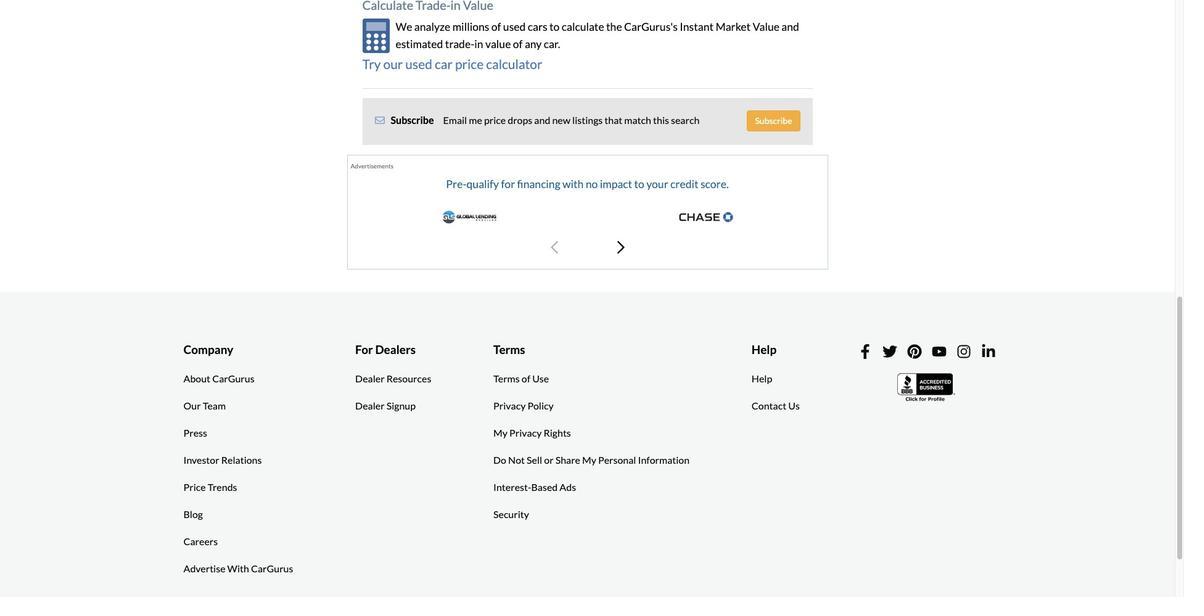 Task type: locate. For each thing, give the bounding box(es) containing it.
0 vertical spatial help
[[752, 343, 777, 357]]

price right me
[[484, 114, 506, 126]]

2 terms from the top
[[494, 373, 520, 384]]

terms up terms of use
[[494, 343, 525, 357]]

1 vertical spatial cargurus
[[251, 563, 293, 574]]

used down estimated
[[406, 56, 432, 71]]

my up do
[[494, 427, 508, 439]]

market
[[716, 20, 751, 33]]

to inside button
[[635, 178, 645, 191]]

help
[[752, 343, 777, 357], [752, 373, 773, 384]]

1 vertical spatial to
[[635, 178, 645, 191]]

1 horizontal spatial and
[[782, 20, 800, 33]]

1 terms from the top
[[494, 343, 525, 357]]

and right value
[[782, 20, 800, 33]]

advertise with cargurus
[[184, 563, 293, 574]]

dealer resources
[[355, 373, 431, 384]]

car.
[[544, 38, 561, 51]]

of
[[492, 20, 501, 33], [513, 38, 523, 51], [522, 373, 531, 384]]

2 dealer from the top
[[355, 400, 385, 411]]

your
[[647, 178, 669, 191]]

terms up privacy policy
[[494, 373, 520, 384]]

investor relations
[[184, 454, 262, 466]]

cargurus up team
[[212, 373, 255, 384]]

not
[[508, 454, 525, 466]]

with
[[563, 178, 584, 191]]

with
[[227, 563, 249, 574]]

0 vertical spatial terms
[[494, 343, 525, 357]]

subscribe
[[391, 114, 434, 126], [755, 115, 793, 126]]

terms for terms
[[494, 343, 525, 357]]

used
[[503, 20, 526, 33], [406, 56, 432, 71]]

dealer for dealer signup
[[355, 400, 385, 411]]

share
[[556, 454, 581, 466]]

1 vertical spatial help
[[752, 373, 773, 384]]

signup
[[387, 400, 416, 411]]

and left new
[[535, 114, 551, 126]]

interest-based ads link
[[484, 474, 586, 501]]

to
[[550, 20, 560, 33], [635, 178, 645, 191]]

pre-qualify for financing with no impact to your credit score.
[[446, 178, 729, 191]]

used left cars
[[503, 20, 526, 33]]

privacy policy link
[[484, 392, 563, 419]]

advertise
[[184, 563, 226, 574]]

terms of use link
[[484, 365, 558, 392]]

resources
[[387, 373, 431, 384]]

ads
[[560, 481, 576, 493]]

0 vertical spatial price
[[455, 56, 484, 71]]

0 vertical spatial to
[[550, 20, 560, 33]]

price
[[184, 481, 206, 493]]

1 horizontal spatial subscribe
[[755, 115, 793, 126]]

cargurus right with
[[251, 563, 293, 574]]

cargurus
[[212, 373, 255, 384], [251, 563, 293, 574]]

privacy down privacy policy link
[[510, 427, 542, 439]]

1 horizontal spatial to
[[635, 178, 645, 191]]

to left your at the top right
[[635, 178, 645, 191]]

about cargurus
[[184, 373, 255, 384]]

help link
[[743, 365, 782, 392]]

dealer for dealer resources
[[355, 373, 385, 384]]

1 vertical spatial price
[[484, 114, 506, 126]]

credit
[[671, 178, 699, 191]]

1 vertical spatial used
[[406, 56, 432, 71]]

match
[[625, 114, 652, 126]]

0 vertical spatial my
[[494, 427, 508, 439]]

0 horizontal spatial my
[[494, 427, 508, 439]]

help up contact
[[752, 373, 773, 384]]

1 dealer from the top
[[355, 373, 385, 384]]

0 vertical spatial dealer
[[355, 373, 385, 384]]

0 horizontal spatial and
[[535, 114, 551, 126]]

1 vertical spatial of
[[513, 38, 523, 51]]

1 vertical spatial terms
[[494, 373, 520, 384]]

click for the bbb business review of this auto listing service in cambridge ma image
[[897, 372, 957, 403]]

chevron right image
[[617, 240, 625, 255]]

advertise with cargurus link
[[174, 555, 303, 582]]

1 help from the top
[[752, 343, 777, 357]]

1 horizontal spatial my
[[583, 454, 597, 466]]

try our used car price calculator link
[[362, 56, 543, 71]]

to right cars
[[550, 20, 560, 33]]

0 vertical spatial cargurus
[[212, 373, 255, 384]]

company
[[184, 343, 233, 357]]

my privacy rights
[[494, 427, 571, 439]]

advertisements
[[351, 162, 394, 170]]

of up the value
[[492, 20, 501, 33]]

qualify
[[467, 178, 499, 191]]

privacy down terms of use link
[[494, 400, 526, 411]]

score.
[[701, 178, 729, 191]]

my inside my privacy rights link
[[494, 427, 508, 439]]

0 horizontal spatial to
[[550, 20, 560, 33]]

price down in
[[455, 56, 484, 71]]

dealer signup link
[[346, 392, 425, 419]]

0 vertical spatial and
[[782, 20, 800, 33]]

analyze
[[414, 20, 451, 33]]

dealer
[[355, 373, 385, 384], [355, 400, 385, 411]]

and
[[782, 20, 800, 33], [535, 114, 551, 126]]

about cargurus link
[[174, 365, 264, 392]]

price
[[455, 56, 484, 71], [484, 114, 506, 126]]

security
[[494, 508, 529, 520]]

help up help link on the right
[[752, 343, 777, 357]]

dealer left the signup
[[355, 400, 385, 411]]

terms inside terms of use link
[[494, 373, 520, 384]]

terms of use
[[494, 373, 549, 384]]

terms
[[494, 343, 525, 357], [494, 373, 520, 384]]

for
[[501, 178, 515, 191]]

0 vertical spatial used
[[503, 20, 526, 33]]

dealer down for
[[355, 373, 385, 384]]

my right share
[[583, 454, 597, 466]]

of left use on the left bottom of the page
[[522, 373, 531, 384]]

based
[[532, 481, 558, 493]]

my
[[494, 427, 508, 439], [583, 454, 597, 466]]

1 vertical spatial my
[[583, 454, 597, 466]]

our
[[383, 56, 403, 71]]

dealers
[[375, 343, 416, 357]]

of left any at top left
[[513, 38, 523, 51]]

investor
[[184, 454, 219, 466]]

1 horizontal spatial used
[[503, 20, 526, 33]]

price inside we analyze millions of used cars to calculate the cargurus's instant market value and estimated trade-in value of any car. try our used car price calculator
[[455, 56, 484, 71]]

policy
[[528, 400, 554, 411]]

1 vertical spatial dealer
[[355, 400, 385, 411]]



Task type: vqa. For each thing, say whether or not it's contained in the screenshot.
Share
yes



Task type: describe. For each thing, give the bounding box(es) containing it.
pre-qualify for financing with no impact to your credit score. button
[[351, 171, 825, 266]]

our team link
[[174, 392, 235, 419]]

for dealers
[[355, 343, 416, 357]]

relations
[[221, 454, 262, 466]]

1 vertical spatial and
[[535, 114, 551, 126]]

me
[[469, 114, 482, 126]]

price trends link
[[174, 474, 247, 501]]

calculator
[[486, 56, 543, 71]]

blog link
[[174, 501, 212, 528]]

us
[[789, 400, 800, 411]]

value
[[753, 20, 780, 33]]

contact us
[[752, 400, 800, 411]]

search
[[671, 114, 700, 126]]

value
[[486, 38, 511, 51]]

calculate
[[562, 20, 604, 33]]

terms for terms of use
[[494, 373, 520, 384]]

0 vertical spatial of
[[492, 20, 501, 33]]

this
[[653, 114, 669, 126]]

email me price drops and new listings that match this search
[[443, 114, 700, 126]]

the
[[607, 20, 622, 33]]

careers
[[184, 535, 218, 547]]

millions
[[453, 20, 490, 33]]

that
[[605, 114, 623, 126]]

careers link
[[174, 528, 227, 555]]

about
[[184, 373, 210, 384]]

new
[[552, 114, 571, 126]]

0 horizontal spatial used
[[406, 56, 432, 71]]

pre-
[[446, 178, 467, 191]]

we analyze millions of used cars to calculate the cargurus's instant market value and estimated trade-in value of any car. try our used car price calculator
[[362, 20, 800, 71]]

dealer signup
[[355, 400, 416, 411]]

instant
[[680, 20, 714, 33]]

interest-based ads
[[494, 481, 576, 493]]

listings
[[573, 114, 603, 126]]

any
[[525, 38, 542, 51]]

in
[[475, 38, 483, 51]]

press
[[184, 427, 207, 439]]

try
[[362, 56, 381, 71]]

2 vertical spatial of
[[522, 373, 531, 384]]

my inside "do not sell or share my personal information" link
[[583, 454, 597, 466]]

press link
[[174, 419, 217, 447]]

subscribe inside button
[[755, 115, 793, 126]]

price trends
[[184, 481, 237, 493]]

subscribe button
[[747, 111, 801, 131]]

or
[[544, 454, 554, 466]]

my privacy rights link
[[484, 419, 580, 447]]

do
[[494, 454, 507, 466]]

cargurus's
[[624, 20, 678, 33]]

to inside we analyze millions of used cars to calculate the cargurus's instant market value and estimated trade-in value of any car. try our used car price calculator
[[550, 20, 560, 33]]

no
[[586, 178, 598, 191]]

trends
[[208, 481, 237, 493]]

contact us link
[[743, 392, 809, 419]]

use
[[533, 373, 549, 384]]

privacy policy
[[494, 400, 554, 411]]

and inside we analyze millions of used cars to calculate the cargurus's instant market value and estimated trade-in value of any car. try our used car price calculator
[[782, 20, 800, 33]]

rights
[[544, 427, 571, 439]]

chevron left image
[[551, 240, 558, 255]]

we
[[396, 20, 412, 33]]

security link
[[484, 501, 539, 528]]

impact
[[600, 178, 633, 191]]

envelope image
[[375, 115, 385, 125]]

information
[[638, 454, 690, 466]]

dealer resources link
[[346, 365, 441, 392]]

financing
[[517, 178, 561, 191]]

do not sell or share my personal information link
[[484, 447, 699, 474]]

our
[[184, 400, 201, 411]]

estimated
[[396, 38, 443, 51]]

investor relations link
[[174, 447, 271, 474]]

email
[[443, 114, 467, 126]]

do not sell or share my personal information
[[494, 454, 690, 466]]

cars
[[528, 20, 548, 33]]

1 vertical spatial privacy
[[510, 427, 542, 439]]

trade-
[[445, 38, 475, 51]]

drops
[[508, 114, 533, 126]]

sell
[[527, 454, 542, 466]]

cargurus inside the advertise with cargurus link
[[251, 563, 293, 574]]

interest-
[[494, 481, 532, 493]]

contact
[[752, 400, 787, 411]]

0 horizontal spatial subscribe
[[391, 114, 434, 126]]

our team
[[184, 400, 226, 411]]

0 vertical spatial privacy
[[494, 400, 526, 411]]

car
[[435, 56, 453, 71]]

for
[[355, 343, 373, 357]]

personal
[[599, 454, 636, 466]]

blog
[[184, 508, 203, 520]]

team
[[203, 400, 226, 411]]

2 help from the top
[[752, 373, 773, 384]]

cargurus inside about cargurus link
[[212, 373, 255, 384]]



